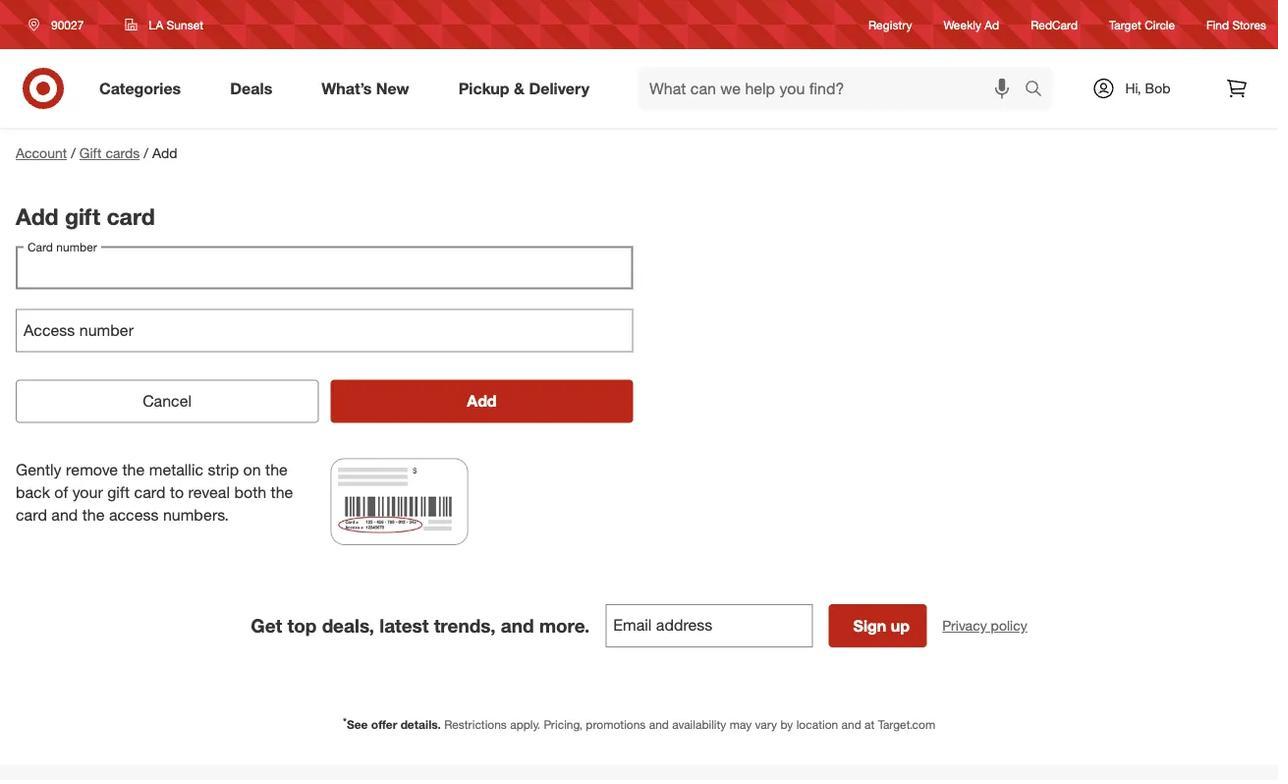 Task type: vqa. For each thing, say whether or not it's contained in the screenshot.
for related to Apples
no



Task type: describe. For each thing, give the bounding box(es) containing it.
what's new link
[[305, 67, 434, 110]]

weekly
[[944, 17, 982, 32]]

metallic
[[149, 460, 203, 479]]

details.
[[401, 718, 441, 732]]

access
[[109, 505, 159, 524]]

gift card number locations image image
[[330, 459, 468, 546]]

the right on at left bottom
[[265, 460, 288, 479]]

deals,
[[322, 615, 374, 637]]

more.
[[539, 615, 590, 637]]

categories link
[[83, 67, 206, 110]]

90027
[[51, 17, 84, 32]]

account / gift cards / add
[[16, 144, 178, 162]]

what's
[[322, 79, 372, 98]]

la
[[149, 17, 163, 32]]

what's new
[[322, 79, 409, 98]]

location
[[797, 718, 838, 732]]

sign up button
[[829, 605, 927, 648]]

1 horizontal spatial add
[[152, 144, 178, 162]]

search button
[[1016, 67, 1063, 114]]

find
[[1207, 17, 1230, 32]]

target circle link
[[1110, 16, 1175, 33]]

both
[[234, 483, 266, 502]]

account
[[16, 144, 67, 162]]

target.com
[[878, 718, 936, 732]]

by
[[781, 718, 793, 732]]

gift
[[79, 144, 102, 162]]

redcard link
[[1031, 16, 1078, 33]]

la sunset button
[[112, 7, 216, 42]]

target circle
[[1110, 17, 1175, 32]]

trends,
[[434, 615, 496, 637]]

cancel button
[[16, 380, 319, 423]]

registry
[[869, 17, 913, 32]]

latest
[[380, 615, 429, 637]]

promotions
[[586, 718, 646, 732]]

bob
[[1146, 80, 1171, 97]]

cards
[[106, 144, 140, 162]]

0 horizontal spatial gift
[[65, 202, 100, 230]]

delivery
[[529, 79, 590, 98]]

la sunset
[[149, 17, 203, 32]]

pricing,
[[544, 718, 583, 732]]

redcard
[[1031, 17, 1078, 32]]

pickup & delivery link
[[442, 67, 614, 110]]

get
[[251, 615, 282, 637]]

deals link
[[213, 67, 297, 110]]

account link
[[16, 144, 67, 162]]

add for add gift card
[[16, 202, 59, 230]]

weekly ad link
[[944, 16, 1000, 33]]

&
[[514, 79, 525, 98]]

2 / from the left
[[144, 144, 148, 162]]

at
[[865, 718, 875, 732]]

What can we help you find? suggestions appear below search field
[[638, 67, 1030, 110]]

sunset
[[167, 17, 203, 32]]

add button
[[330, 380, 633, 423]]

to
[[170, 483, 184, 502]]

remove
[[66, 460, 118, 479]]

cancel
[[143, 392, 192, 411]]



Task type: locate. For each thing, give the bounding box(es) containing it.
hi,
[[1126, 80, 1142, 97]]

None telephone field
[[16, 246, 633, 290]]

ad
[[985, 17, 1000, 32]]

0 vertical spatial add
[[152, 144, 178, 162]]

card down back
[[16, 505, 47, 524]]

pickup & delivery
[[459, 79, 590, 98]]

vary
[[755, 718, 777, 732]]

new
[[376, 79, 409, 98]]

privacy policy link
[[943, 616, 1028, 636]]

0 horizontal spatial /
[[71, 144, 75, 162]]

the right both
[[271, 483, 293, 502]]

your
[[72, 483, 103, 502]]

and left at
[[842, 718, 862, 732]]

1 horizontal spatial /
[[144, 144, 148, 162]]

see
[[347, 718, 368, 732]]

2 horizontal spatial add
[[467, 392, 497, 411]]

pickup
[[459, 79, 510, 98]]

gently
[[16, 460, 61, 479]]

card
[[107, 202, 155, 230], [134, 483, 166, 502], [16, 505, 47, 524]]

add
[[152, 144, 178, 162], [16, 202, 59, 230], [467, 392, 497, 411]]

sign up
[[854, 616, 910, 636]]

circle
[[1145, 17, 1175, 32]]

availability
[[672, 718, 727, 732]]

*
[[343, 715, 347, 727]]

1 vertical spatial card
[[134, 483, 166, 502]]

restrictions
[[444, 718, 507, 732]]

hi, bob
[[1126, 80, 1171, 97]]

2 vertical spatial add
[[467, 392, 497, 411]]

gift down gift
[[65, 202, 100, 230]]

privacy policy
[[943, 617, 1028, 635]]

find stores link
[[1207, 16, 1267, 33]]

None telephone field
[[16, 309, 633, 353]]

add gift card
[[16, 202, 155, 230]]

card left to
[[134, 483, 166, 502]]

reveal
[[188, 483, 230, 502]]

None text field
[[606, 605, 813, 648]]

1 vertical spatial gift
[[107, 483, 130, 502]]

1 / from the left
[[71, 144, 75, 162]]

registry link
[[869, 16, 913, 33]]

card down cards
[[107, 202, 155, 230]]

and left 'availability'
[[649, 718, 669, 732]]

and
[[51, 505, 78, 524], [501, 615, 534, 637], [649, 718, 669, 732], [842, 718, 862, 732]]

/ right cards
[[144, 144, 148, 162]]

sign
[[854, 616, 887, 636]]

top
[[287, 615, 317, 637]]

0 vertical spatial card
[[107, 202, 155, 230]]

gift cards link
[[79, 144, 140, 162]]

and down of
[[51, 505, 78, 524]]

offer
[[371, 718, 397, 732]]

on
[[243, 460, 261, 479]]

apply.
[[510, 718, 541, 732]]

gift
[[65, 202, 100, 230], [107, 483, 130, 502]]

* see offer details. restrictions apply. pricing, promotions and availability may vary by location and at target.com
[[343, 715, 936, 732]]

privacy
[[943, 617, 987, 635]]

the
[[122, 460, 145, 479], [265, 460, 288, 479], [271, 483, 293, 502], [82, 505, 105, 524]]

numbers.
[[163, 505, 229, 524]]

0 horizontal spatial add
[[16, 202, 59, 230]]

add inside add button
[[467, 392, 497, 411]]

/
[[71, 144, 75, 162], [144, 144, 148, 162]]

strip
[[208, 460, 239, 479]]

1 horizontal spatial gift
[[107, 483, 130, 502]]

0 vertical spatial gift
[[65, 202, 100, 230]]

gently remove the metallic strip on the back of your gift card to reveal both the card and the access numbers.
[[16, 460, 293, 524]]

the down your
[[82, 505, 105, 524]]

get top deals, latest trends, and more.
[[251, 615, 590, 637]]

and left more.
[[501, 615, 534, 637]]

/ left gift
[[71, 144, 75, 162]]

weekly ad
[[944, 17, 1000, 32]]

and inside "gently remove the metallic strip on the back of your gift card to reveal both the card and the access numbers."
[[51, 505, 78, 524]]

90027 button
[[16, 7, 105, 42]]

search
[[1016, 81, 1063, 100]]

stores
[[1233, 17, 1267, 32]]

deals
[[230, 79, 272, 98]]

policy
[[991, 617, 1028, 635]]

1 vertical spatial add
[[16, 202, 59, 230]]

of
[[54, 483, 68, 502]]

categories
[[99, 79, 181, 98]]

add for add button
[[467, 392, 497, 411]]

may
[[730, 718, 752, 732]]

2 vertical spatial card
[[16, 505, 47, 524]]

the right remove
[[122, 460, 145, 479]]

gift up the access
[[107, 483, 130, 502]]

find stores
[[1207, 17, 1267, 32]]

up
[[891, 616, 910, 636]]

back
[[16, 483, 50, 502]]

target
[[1110, 17, 1142, 32]]

gift inside "gently remove the metallic strip on the back of your gift card to reveal both the card and the access numbers."
[[107, 483, 130, 502]]



